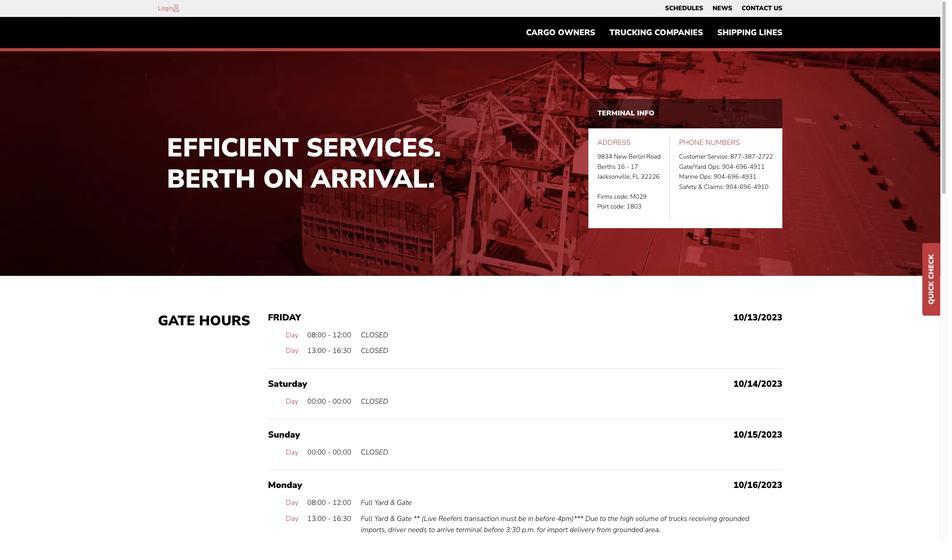 Task type: vqa. For each thing, say whether or not it's contained in the screenshot.
the leftmost Dames
no



Task type: locate. For each thing, give the bounding box(es) containing it.
schedules link
[[665, 2, 703, 15]]

gate hours
[[158, 312, 250, 331]]

4 day from the top
[[286, 448, 298, 458]]

before
[[535, 514, 556, 524], [484, 526, 504, 536]]

0 vertical spatial 13:00
[[307, 346, 326, 356]]

1 vertical spatial 08:00
[[307, 499, 326, 508]]

1 vertical spatial 13:00 - 16:30
[[307, 514, 351, 524]]

08:00 for monday
[[307, 499, 326, 508]]

gate/yard
[[679, 163, 706, 171]]

1 08:00 from the top
[[307, 331, 326, 340]]

0 vertical spatial &
[[698, 183, 703, 191]]

2 12:00 from the top
[[333, 499, 351, 508]]

0 vertical spatial 08:00 - 12:00
[[307, 331, 351, 340]]

2 08:00 from the top
[[307, 499, 326, 508]]

& inside customer service: 877-387-2722 gate/yard ops: 904-696-4911 marine ops: 904-696-4931 safety & claims: 904-696-4910
[[698, 183, 703, 191]]

1 vertical spatial 00:00 - 00:00
[[307, 448, 351, 458]]

quick
[[927, 282, 937, 305]]

0 vertical spatial full
[[361, 499, 373, 508]]

grounded down high
[[613, 526, 644, 536]]

0 vertical spatial 13:00 - 16:30
[[307, 346, 351, 356]]

m029
[[630, 193, 647, 201]]

4 closed from the top
[[361, 448, 388, 458]]

full for full yard & gate
[[361, 499, 373, 508]]

terminal
[[598, 109, 635, 118]]

10/15/2023
[[734, 429, 783, 441]]

berlin
[[629, 153, 645, 161]]

3 closed from the top
[[361, 397, 388, 407]]

firms code:  m029 port code:  1803
[[598, 193, 647, 211]]

address
[[598, 138, 631, 148]]

16:30 for monday
[[333, 514, 351, 524]]

904-
[[722, 163, 736, 171], [714, 173, 728, 181], [726, 183, 740, 191]]

00:00 - 00:00
[[307, 397, 351, 407], [307, 448, 351, 458]]

1 horizontal spatial before
[[535, 514, 556, 524]]

& for full yard & gate ** (live reefers transaction must be in before 4pm)*** due to the high volume of trucks receiving grounded imports, driver needs to arrive terminal before 3:30 p.m. for import delivery from grounded area.
[[390, 514, 395, 524]]

13:00
[[307, 346, 326, 356], [307, 514, 326, 524]]

904- up claims:
[[714, 173, 728, 181]]

berths
[[598, 163, 616, 171]]

&
[[698, 183, 703, 191], [390, 499, 395, 508], [390, 514, 395, 524]]

2 yard from the top
[[375, 514, 388, 524]]

1 full from the top
[[361, 499, 373, 508]]

12:00 for friday
[[333, 331, 351, 340]]

3 day from the top
[[286, 397, 298, 407]]

cargo
[[526, 27, 556, 38]]

lines
[[759, 27, 783, 38]]

0 vertical spatial to
[[600, 514, 606, 524]]

ops: down 'service:'
[[708, 163, 721, 171]]

0 vertical spatial 12:00
[[333, 331, 351, 340]]

904- down 877-
[[722, 163, 736, 171]]

1 day from the top
[[286, 331, 298, 340]]

2 vertical spatial &
[[390, 514, 395, 524]]

0 vertical spatial ops:
[[708, 163, 721, 171]]

2 00:00 - 00:00 from the top
[[307, 448, 351, 458]]

trucking companies
[[610, 27, 703, 38]]

menu bar up shipping
[[661, 2, 787, 15]]

2 vertical spatial gate
[[397, 514, 412, 524]]

1803
[[627, 203, 642, 211]]

2 13:00 - 16:30 from the top
[[307, 514, 351, 524]]

needs
[[408, 526, 427, 536]]

cargo owners
[[526, 27, 595, 38]]

from
[[597, 526, 611, 536]]

ops: up claims:
[[700, 173, 712, 181]]

before up for
[[535, 514, 556, 524]]

customer
[[679, 153, 706, 161]]

user image
[[173, 4, 179, 12]]

gate for 13:00 - 16:30
[[397, 514, 412, 524]]

full inside full yard & gate ** (live reefers transaction must be in before 4pm)*** due to the high volume of trucks receiving grounded imports, driver needs to arrive terminal before 3:30 p.m. for import delivery from grounded area.
[[361, 514, 373, 524]]

0 vertical spatial 16:30
[[333, 346, 351, 356]]

receiving
[[689, 514, 717, 524]]

0 vertical spatial 08:00
[[307, 331, 326, 340]]

1 16:30 from the top
[[333, 346, 351, 356]]

before down transaction
[[484, 526, 504, 536]]

to left the
[[600, 514, 606, 524]]

17
[[631, 163, 638, 171]]

0 vertical spatial before
[[535, 514, 556, 524]]

6 day from the top
[[286, 514, 298, 524]]

1 vertical spatial 08:00 - 12:00
[[307, 499, 351, 508]]

1 08:00 - 12:00 from the top
[[307, 331, 351, 340]]

16:30
[[333, 346, 351, 356], [333, 514, 351, 524]]

1 vertical spatial &
[[390, 499, 395, 508]]

gate
[[158, 312, 195, 331], [397, 499, 412, 508], [397, 514, 412, 524]]

2 13:00 from the top
[[307, 514, 326, 524]]

1 13:00 from the top
[[307, 346, 326, 356]]

1 13:00 - 16:30 from the top
[[307, 346, 351, 356]]

menu bar
[[661, 2, 787, 15], [519, 24, 790, 42]]

-
[[627, 163, 629, 171], [328, 331, 331, 340], [328, 346, 331, 356], [328, 397, 331, 407], [328, 448, 331, 458], [328, 499, 331, 508], [328, 514, 331, 524]]

& inside full yard & gate ** (live reefers transaction must be in before 4pm)*** due to the high volume of trucks receiving grounded imports, driver needs to arrive terminal before 3:30 p.m. for import delivery from grounded area.
[[390, 514, 395, 524]]

ops:
[[708, 163, 721, 171], [700, 173, 712, 181]]

menu bar down schedules link in the right of the page
[[519, 24, 790, 42]]

3:30
[[506, 526, 520, 536]]

10/16/2023
[[734, 480, 783, 492]]

0 vertical spatial gate
[[158, 312, 195, 331]]

1 horizontal spatial grounded
[[719, 514, 750, 524]]

0 horizontal spatial to
[[429, 526, 435, 536]]

yard inside full yard & gate ** (live reefers transaction must be in before 4pm)*** due to the high volume of trucks receiving grounded imports, driver needs to arrive terminal before 3:30 p.m. for import delivery from grounded area.
[[375, 514, 388, 524]]

trucking companies link
[[603, 24, 710, 42]]

to
[[600, 514, 606, 524], [429, 526, 435, 536]]

day
[[286, 331, 298, 340], [286, 346, 298, 356], [286, 397, 298, 407], [286, 448, 298, 458], [286, 499, 298, 508], [286, 514, 298, 524]]

2 08:00 - 12:00 from the top
[[307, 499, 351, 508]]

2 closed from the top
[[361, 346, 388, 356]]

1 vertical spatial to
[[429, 526, 435, 536]]

4931
[[742, 173, 757, 181]]

1 closed from the top
[[361, 331, 388, 340]]

5 day from the top
[[286, 499, 298, 508]]

696-
[[736, 163, 750, 171], [728, 173, 742, 181], [740, 183, 754, 191]]

numbers
[[706, 138, 740, 148]]

phone numbers
[[679, 138, 740, 148]]

check
[[927, 255, 937, 280]]

gate for 08:00 - 12:00
[[397, 499, 412, 508]]

1 vertical spatial 13:00
[[307, 514, 326, 524]]

1 vertical spatial yard
[[375, 514, 388, 524]]

quick check link
[[923, 243, 941, 316]]

10/14/2023
[[734, 378, 783, 390]]

0 vertical spatial yard
[[375, 499, 388, 508]]

- inside 9834 new berlin road berths 16 - 17 jacksonville, fl 32226
[[627, 163, 629, 171]]

0 vertical spatial 00:00 - 00:00
[[307, 397, 351, 407]]

12:00 for monday
[[333, 499, 351, 508]]

customer service: 877-387-2722 gate/yard ops: 904-696-4911 marine ops: 904-696-4931 safety & claims: 904-696-4910
[[679, 153, 773, 191]]

companies
[[655, 27, 703, 38]]

904- right claims:
[[726, 183, 740, 191]]

login
[[158, 4, 173, 12]]

grounded right receiving
[[719, 514, 750, 524]]

day for sunday
[[286, 448, 298, 458]]

32226
[[641, 173, 660, 181]]

1 vertical spatial 16:30
[[333, 514, 351, 524]]

1 vertical spatial 12:00
[[333, 499, 351, 508]]

menu bar containing schedules
[[661, 2, 787, 15]]

full for full yard & gate ** (live reefers transaction must be in before 4pm)*** due to the high volume of trucks receiving grounded imports, driver needs to arrive terminal before 3:30 p.m. for import delivery from grounded area.
[[361, 514, 373, 524]]

2 full from the top
[[361, 514, 373, 524]]

4pm)***
[[557, 514, 584, 524]]

road
[[647, 153, 661, 161]]

1 vertical spatial full
[[361, 514, 373, 524]]

for
[[537, 526, 546, 536]]

in
[[528, 514, 534, 524]]

terminal
[[456, 526, 482, 536]]

1 horizontal spatial to
[[600, 514, 606, 524]]

1 00:00 - 00:00 from the top
[[307, 397, 351, 407]]

firms
[[598, 193, 613, 201]]

13:00 - 16:30
[[307, 346, 351, 356], [307, 514, 351, 524]]

08:00
[[307, 331, 326, 340], [307, 499, 326, 508]]

transaction
[[464, 514, 499, 524]]

news
[[713, 4, 732, 12]]

login link
[[158, 4, 173, 12]]

2 16:30 from the top
[[333, 514, 351, 524]]

contact us link
[[742, 2, 783, 15]]

import
[[547, 526, 568, 536]]

to down (live
[[429, 526, 435, 536]]

code: right port at the right top
[[611, 203, 625, 211]]

terminal info
[[598, 109, 655, 118]]

1 vertical spatial gate
[[397, 499, 412, 508]]

1 vertical spatial menu bar
[[519, 24, 790, 42]]

marine
[[679, 173, 698, 181]]

0 horizontal spatial before
[[484, 526, 504, 536]]

1 yard from the top
[[375, 499, 388, 508]]

code: up 1803
[[614, 193, 629, 201]]

0 vertical spatial menu bar
[[661, 2, 787, 15]]

1 12:00 from the top
[[333, 331, 351, 340]]

grounded
[[719, 514, 750, 524], [613, 526, 644, 536]]

gate inside full yard & gate ** (live reefers transaction must be in before 4pm)*** due to the high volume of trucks receiving grounded imports, driver needs to arrive terminal before 3:30 p.m. for import delivery from grounded area.
[[397, 514, 412, 524]]

1 vertical spatial grounded
[[613, 526, 644, 536]]

**
[[414, 514, 420, 524]]

2 vertical spatial 904-
[[726, 183, 740, 191]]



Task type: describe. For each thing, give the bounding box(es) containing it.
877-
[[731, 153, 744, 161]]

delivery
[[570, 526, 595, 536]]

owners
[[558, 27, 595, 38]]

reefers
[[439, 514, 462, 524]]

yard for full yard & gate ** (live reefers transaction must be in before 4pm)*** due to the high volume of trucks receiving grounded imports, driver needs to arrive terminal before 3:30 p.m. for import delivery from grounded area.
[[375, 514, 388, 524]]

jacksonville,
[[598, 173, 631, 181]]

quick check
[[927, 255, 937, 305]]

claims:
[[704, 183, 724, 191]]

day for saturday
[[286, 397, 298, 407]]

13:00 for friday
[[307, 346, 326, 356]]

high
[[620, 514, 634, 524]]

2 day from the top
[[286, 346, 298, 356]]

arrival.
[[311, 162, 435, 197]]

menu bar containing cargo owners
[[519, 24, 790, 42]]

2 vertical spatial 696-
[[740, 183, 754, 191]]

must
[[501, 514, 517, 524]]

closed for friday
[[361, 331, 388, 340]]

berth
[[167, 162, 256, 197]]

contact us
[[742, 4, 783, 12]]

trucking
[[610, 27, 652, 38]]

contact
[[742, 4, 772, 12]]

trucks
[[669, 514, 688, 524]]

hours
[[199, 312, 250, 331]]

00:00 - 00:00 for sunday
[[307, 448, 351, 458]]

p.m.
[[522, 526, 535, 536]]

be
[[518, 514, 526, 524]]

1 vertical spatial 904-
[[714, 173, 728, 181]]

1 vertical spatial before
[[484, 526, 504, 536]]

saturday
[[268, 378, 307, 390]]

0 vertical spatial grounded
[[719, 514, 750, 524]]

1 vertical spatial code:
[[611, 203, 625, 211]]

schedules
[[665, 4, 703, 12]]

13:00 for monday
[[307, 514, 326, 524]]

fl
[[633, 173, 640, 181]]

0 horizontal spatial grounded
[[613, 526, 644, 536]]

service:
[[708, 153, 729, 161]]

monday
[[268, 480, 302, 492]]

phone
[[679, 138, 704, 148]]

cargo owners link
[[519, 24, 603, 42]]

(live
[[422, 514, 437, 524]]

news link
[[713, 2, 732, 15]]

0 vertical spatial 696-
[[736, 163, 750, 171]]

full yard & gate ** (live reefers transaction must be in before 4pm)*** due to the high volume of trucks receiving grounded imports, driver needs to arrive terminal before 3:30 p.m. for import delivery from grounded area.
[[361, 514, 750, 536]]

closed for sunday
[[361, 448, 388, 458]]

closed for saturday
[[361, 397, 388, 407]]

08:00 - 12:00 for monday
[[307, 499, 351, 508]]

16
[[618, 163, 625, 171]]

10/13/2023
[[734, 312, 783, 324]]

driver
[[388, 526, 406, 536]]

4911
[[750, 163, 765, 171]]

& for full yard & gate
[[390, 499, 395, 508]]

area.
[[645, 526, 661, 536]]

08:00 - 12:00 for friday
[[307, 331, 351, 340]]

4910
[[754, 183, 769, 191]]

volume
[[636, 514, 659, 524]]

13:00 - 16:30 for friday
[[307, 346, 351, 356]]

0 vertical spatial code:
[[614, 193, 629, 201]]

us
[[774, 4, 783, 12]]

shipping
[[718, 27, 757, 38]]

2722
[[758, 153, 773, 161]]

9834
[[598, 153, 613, 161]]

1 vertical spatial 696-
[[728, 173, 742, 181]]

info
[[637, 109, 655, 118]]

shipping lines
[[718, 27, 783, 38]]

yard for full yard & gate
[[375, 499, 388, 508]]

imports,
[[361, 526, 387, 536]]

friday
[[268, 312, 301, 324]]

on
[[263, 162, 304, 197]]

0 vertical spatial 904-
[[722, 163, 736, 171]]

of
[[661, 514, 667, 524]]

services.
[[306, 131, 441, 166]]

13:00 - 16:30 for monday
[[307, 514, 351, 524]]

efficient
[[167, 131, 299, 166]]

day for friday
[[286, 331, 298, 340]]

sunday
[[268, 429, 300, 441]]

16:30 for friday
[[333, 346, 351, 356]]

safety
[[679, 183, 697, 191]]

00:00 - 00:00 for saturday
[[307, 397, 351, 407]]

day for monday
[[286, 499, 298, 508]]

shipping lines link
[[710, 24, 790, 42]]

efficient services. berth on arrival.
[[167, 131, 441, 197]]

arrive
[[437, 526, 454, 536]]

08:00 for friday
[[307, 331, 326, 340]]

full yard & gate
[[361, 499, 412, 508]]

387-
[[744, 153, 758, 161]]

9834 new berlin road berths 16 - 17 jacksonville, fl 32226
[[598, 153, 661, 181]]

1 vertical spatial ops:
[[700, 173, 712, 181]]

port
[[598, 203, 609, 211]]

the
[[608, 514, 618, 524]]



